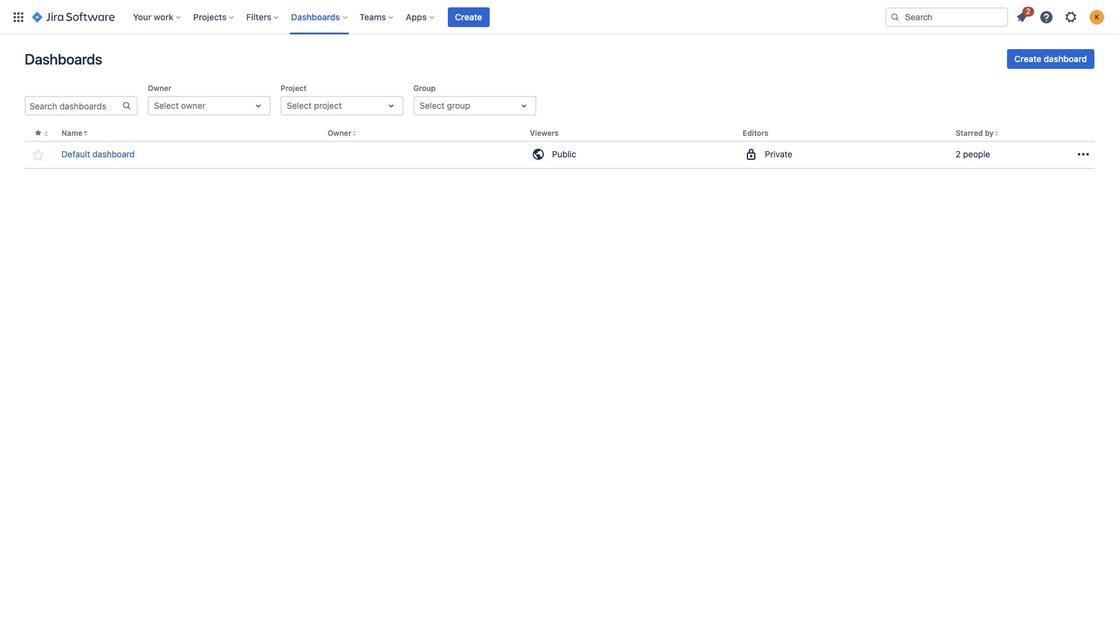 Task type: vqa. For each thing, say whether or not it's contained in the screenshot.
ON
no



Task type: describe. For each thing, give the bounding box(es) containing it.
private
[[765, 149, 793, 160]]

create button
[[448, 7, 490, 27]]

owner button
[[328, 129, 352, 138]]

Search field
[[886, 7, 1009, 27]]

public
[[552, 149, 577, 160]]

select for select group
[[420, 100, 445, 111]]

Group text field
[[420, 100, 422, 112]]

your work button
[[129, 7, 186, 27]]

project
[[281, 84, 307, 93]]

1 vertical spatial dashboards
[[25, 50, 102, 68]]

dashboards inside dropdown button
[[291, 11, 340, 22]]

dashboard for create dashboard
[[1044, 54, 1088, 64]]

people
[[964, 149, 991, 160]]

starred by button
[[956, 129, 994, 138]]

your work
[[133, 11, 174, 22]]

apps button
[[402, 7, 439, 27]]

editors
[[743, 129, 769, 138]]

Owner text field
[[154, 100, 156, 112]]

name
[[61, 129, 82, 138]]

appswitcher icon image
[[11, 10, 26, 24]]

select project
[[287, 100, 342, 111]]

create dashboard
[[1015, 54, 1088, 64]]

create dashboard button
[[1007, 49, 1095, 69]]

viewers
[[530, 129, 559, 138]]

default
[[61, 149, 90, 160]]

default dashboard
[[61, 149, 135, 160]]

select for select project
[[287, 100, 312, 111]]

your
[[133, 11, 152, 22]]

Search dashboards text field
[[26, 97, 122, 114]]

select owner
[[154, 100, 206, 111]]

star default dashboard image
[[31, 148, 46, 163]]

0 vertical spatial owner
[[148, 84, 172, 93]]

open image for owner
[[251, 98, 266, 113]]

2 people
[[956, 149, 991, 160]]



Task type: locate. For each thing, give the bounding box(es) containing it.
more image
[[1077, 147, 1091, 162]]

1 vertical spatial create
[[1015, 54, 1042, 64]]

2 inside dashboards details element
[[956, 149, 961, 160]]

1 horizontal spatial create
[[1015, 54, 1042, 64]]

1 horizontal spatial 2
[[1027, 6, 1031, 16]]

create inside button
[[455, 11, 482, 22]]

jira software image
[[32, 10, 115, 24], [32, 10, 115, 24]]

0 horizontal spatial dashboard
[[92, 149, 135, 160]]

1 horizontal spatial owner
[[328, 129, 352, 138]]

create down notifications image
[[1015, 54, 1042, 64]]

1 horizontal spatial dashboards
[[291, 11, 340, 22]]

1 vertical spatial 2
[[956, 149, 961, 160]]

3 open image from the left
[[517, 98, 532, 113]]

dashboards up search dashboards text box
[[25, 50, 102, 68]]

0 horizontal spatial owner
[[148, 84, 172, 93]]

your profile and settings image
[[1090, 10, 1105, 24]]

1 vertical spatial owner
[[328, 129, 352, 138]]

projects button
[[190, 7, 239, 27]]

0 vertical spatial dashboard
[[1044, 54, 1088, 64]]

select left owner
[[154, 100, 179, 111]]

0 horizontal spatial select
[[154, 100, 179, 111]]

dashboards details element
[[25, 126, 1095, 169]]

0 horizontal spatial open image
[[251, 98, 266, 113]]

banner containing your work
[[0, 0, 1120, 34]]

create for create
[[455, 11, 482, 22]]

project
[[314, 100, 342, 111]]

dashboard for default dashboard
[[92, 149, 135, 160]]

starred
[[956, 129, 983, 138]]

create
[[455, 11, 482, 22], [1015, 54, 1042, 64]]

filters
[[246, 11, 272, 22]]

teams button
[[356, 7, 399, 27]]

1 select from the left
[[154, 100, 179, 111]]

owner
[[148, 84, 172, 93], [328, 129, 352, 138]]

0 vertical spatial create
[[455, 11, 482, 22]]

select down project
[[287, 100, 312, 111]]

dashboards
[[291, 11, 340, 22], [25, 50, 102, 68]]

2 inside banner
[[1027, 6, 1031, 16]]

2 left people
[[956, 149, 961, 160]]

open image up viewers
[[517, 98, 532, 113]]

0 horizontal spatial 2
[[956, 149, 961, 160]]

name button
[[61, 129, 82, 138]]

open image left project text field
[[251, 98, 266, 113]]

filters button
[[243, 7, 284, 27]]

open image
[[251, 98, 266, 113], [384, 98, 399, 113], [517, 98, 532, 113]]

0 vertical spatial dashboards
[[291, 11, 340, 22]]

search image
[[891, 12, 901, 22]]

2 for 2
[[1027, 6, 1031, 16]]

2 select from the left
[[287, 100, 312, 111]]

0 horizontal spatial create
[[455, 11, 482, 22]]

1 vertical spatial dashboard
[[92, 149, 135, 160]]

teams
[[360, 11, 386, 22]]

owner up owner text box
[[148, 84, 172, 93]]

default dashboard link
[[61, 148, 135, 161]]

owner down project
[[328, 129, 352, 138]]

0 horizontal spatial dashboards
[[25, 50, 102, 68]]

2 for 2 people
[[956, 149, 961, 160]]

create right apps popup button at the top of page
[[455, 11, 482, 22]]

dashboards right filters dropdown button
[[291, 11, 340, 22]]

by
[[985, 129, 994, 138]]

open image for project
[[384, 98, 399, 113]]

dashboard
[[1044, 54, 1088, 64], [92, 149, 135, 160]]

2
[[1027, 6, 1031, 16], [956, 149, 961, 160]]

apps
[[406, 11, 427, 22]]

2 horizontal spatial select
[[420, 100, 445, 111]]

work
[[154, 11, 174, 22]]

group
[[447, 100, 470, 111]]

owner inside dashboards details element
[[328, 129, 352, 138]]

2 horizontal spatial open image
[[517, 98, 532, 113]]

select group
[[420, 100, 470, 111]]

dashboard inside button
[[1044, 54, 1088, 64]]

help image
[[1040, 10, 1054, 24]]

dashboard down settings image
[[1044, 54, 1088, 64]]

settings image
[[1064, 10, 1079, 24]]

select
[[154, 100, 179, 111], [287, 100, 312, 111], [420, 100, 445, 111]]

2 left help icon
[[1027, 6, 1031, 16]]

1 horizontal spatial open image
[[384, 98, 399, 113]]

1 horizontal spatial dashboard
[[1044, 54, 1088, 64]]

create inside button
[[1015, 54, 1042, 64]]

create for create dashboard
[[1015, 54, 1042, 64]]

Project text field
[[287, 100, 289, 112]]

open image left group text box
[[384, 98, 399, 113]]

group
[[414, 84, 436, 93]]

owner
[[181, 100, 206, 111]]

dashboards button
[[288, 7, 352, 27]]

dashboard right default
[[92, 149, 135, 160]]

notifications image
[[1015, 10, 1030, 24]]

select for select owner
[[154, 100, 179, 111]]

2 open image from the left
[[384, 98, 399, 113]]

1 open image from the left
[[251, 98, 266, 113]]

select down group
[[420, 100, 445, 111]]

starred by
[[956, 129, 994, 138]]

open image for group
[[517, 98, 532, 113]]

primary element
[[7, 0, 876, 34]]

banner
[[0, 0, 1120, 34]]

1 horizontal spatial select
[[287, 100, 312, 111]]

projects
[[193, 11, 227, 22]]

0 vertical spatial 2
[[1027, 6, 1031, 16]]

3 select from the left
[[420, 100, 445, 111]]



